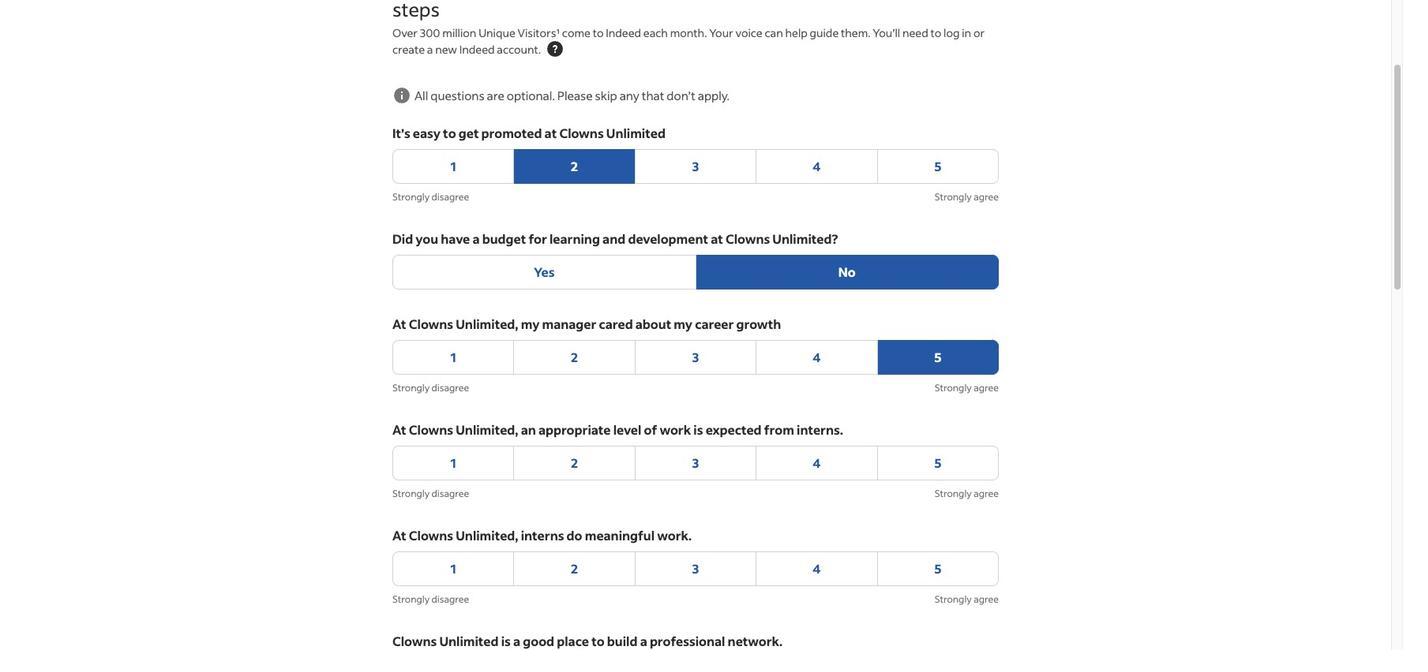 Task type: vqa. For each thing, say whether or not it's contained in the screenshot.
Unlimited, corresponding to an
yes



Task type: describe. For each thing, give the bounding box(es) containing it.
new
[[435, 42, 457, 57]]

1 horizontal spatial is
[[694, 422, 703, 438]]

it's easy to get promoted at clowns unlimited
[[393, 125, 666, 141]]

account.
[[497, 42, 541, 57]]

4 3 button from the top
[[635, 552, 757, 587]]

2 button for at
[[514, 149, 636, 184]]

2 button for level
[[514, 446, 636, 481]]

log
[[944, 25, 960, 40]]

1 vertical spatial indeed
[[460, 42, 495, 57]]

interns
[[521, 528, 564, 544]]

level
[[614, 422, 642, 438]]

to left the get
[[443, 125, 456, 141]]

are
[[487, 88, 505, 103]]

unlimited, for interns
[[456, 528, 519, 544]]

don't
[[667, 88, 696, 103]]

0 vertical spatial at
[[545, 125, 557, 141]]

any
[[620, 88, 640, 103]]

you'll
[[873, 25, 901, 40]]

all questions are optional. please skip any that don't apply.
[[415, 88, 730, 103]]

at clowns unlimited, interns do meaningful work.
[[393, 528, 692, 544]]

of
[[644, 422, 657, 438]]

no
[[839, 264, 856, 280]]

each
[[644, 25, 668, 40]]

strongly agree for at clowns unlimited, an appropriate level of work is expected from interns.
[[935, 488, 999, 500]]

information use image
[[546, 39, 565, 58]]

unlimited, for my
[[456, 316, 519, 333]]

at clowns unlimited, an appropriate level of work is expected from interns.
[[393, 422, 844, 438]]

strongly disagree for at clowns unlimited, an appropriate level of work is expected from interns.
[[393, 488, 469, 500]]

to right come
[[593, 25, 604, 40]]

strongly agree for at clowns unlimited, interns do meaningful work.
[[935, 594, 999, 606]]

at for at clowns unlimited, my manager cared about my career growth
[[393, 316, 407, 333]]

disagree for at clowns unlimited, an appropriate level of work is expected from interns.
[[432, 488, 469, 500]]

a right build at the bottom left
[[640, 634, 648, 650]]

guide
[[810, 25, 839, 40]]

a left good
[[513, 634, 521, 650]]

strongly agree for it's easy to get promoted at clowns unlimited
[[935, 191, 999, 203]]

skip
[[595, 88, 617, 103]]

3 button for my
[[635, 340, 757, 375]]

please
[[558, 88, 593, 103]]

professional
[[650, 634, 726, 650]]

network.
[[728, 634, 783, 650]]

you
[[416, 231, 438, 247]]

1 button for my
[[393, 340, 515, 375]]

3 for my
[[692, 349, 699, 366]]

from
[[764, 422, 795, 438]]

visitors¹
[[518, 25, 560, 40]]

or
[[974, 25, 985, 40]]

work
[[660, 422, 691, 438]]

5 for at clowns unlimited, an appropriate level of work is expected from interns.
[[935, 455, 942, 472]]

yes
[[534, 264, 555, 280]]

that
[[642, 88, 665, 103]]

4 button for at clowns unlimited, interns do meaningful work.
[[756, 552, 878, 587]]

get
[[459, 125, 479, 141]]

5 button for it's easy to get promoted at clowns unlimited
[[877, 149, 999, 184]]

work.
[[657, 528, 692, 544]]

no button
[[696, 255, 999, 290]]

yes button
[[393, 255, 696, 290]]

disagree for it's easy to get promoted at clowns unlimited
[[432, 191, 469, 203]]

5 button for at clowns unlimited, my manager cared about my career growth
[[877, 340, 999, 375]]

5 for at clowns unlimited, interns do meaningful work.
[[935, 561, 942, 577]]

4 for it's easy to get promoted at clowns unlimited
[[813, 158, 821, 175]]

group for unlimited
[[393, 149, 999, 184]]

3 for unlimited
[[692, 158, 699, 175]]

questions
[[431, 88, 485, 103]]

1 for an
[[451, 455, 457, 472]]

disagree for at clowns unlimited, interns do meaningful work.
[[432, 594, 469, 606]]

unique
[[479, 25, 516, 40]]

clowns unlimited is a good place to build a professional network.
[[393, 634, 783, 650]]

over
[[393, 25, 418, 40]]

4 3 from the top
[[692, 561, 699, 577]]

2 button for cared
[[514, 340, 636, 375]]

about
[[636, 316, 672, 333]]

budget
[[482, 231, 526, 247]]

0 vertical spatial indeed
[[606, 25, 641, 40]]

build
[[607, 634, 638, 650]]

have
[[441, 231, 470, 247]]

agree for at clowns unlimited, an appropriate level of work is expected from interns.
[[974, 488, 999, 500]]

for
[[529, 231, 547, 247]]

strongly disagree for at clowns unlimited, my manager cared about my career growth
[[393, 382, 469, 394]]

your
[[710, 25, 734, 40]]

strongly agree for at clowns unlimited, my manager cared about my career growth
[[935, 382, 999, 394]]

all
[[415, 88, 428, 103]]

1 button for get
[[393, 149, 515, 184]]

5 button for at clowns unlimited, an appropriate level of work is expected from interns.
[[877, 446, 999, 481]]

voice
[[736, 25, 763, 40]]

agree for it's easy to get promoted at clowns unlimited
[[974, 191, 999, 203]]

5 for at clowns unlimited, my manager cared about my career growth
[[935, 349, 942, 366]]



Task type: locate. For each thing, give the bounding box(es) containing it.
3 1 button from the top
[[393, 446, 515, 481]]

4 for at clowns unlimited, my manager cared about my career growth
[[813, 349, 821, 366]]

indeed left each
[[606, 25, 641, 40]]

strongly
[[393, 191, 430, 203], [935, 191, 972, 203], [393, 382, 430, 394], [935, 382, 972, 394], [393, 488, 430, 500], [935, 488, 972, 500], [393, 594, 430, 606], [935, 594, 972, 606]]

3 3 from the top
[[692, 455, 699, 472]]

1 4 button from the top
[[756, 149, 878, 184]]

3 4 button from the top
[[756, 446, 878, 481]]

group down don't
[[393, 149, 999, 184]]

1 for get
[[451, 158, 457, 175]]

5 for it's easy to get promoted at clowns unlimited
[[935, 158, 942, 175]]

come
[[562, 25, 591, 40]]

agree for at clowns unlimited, my manager cared about my career growth
[[974, 382, 999, 394]]

1 unlimited, from the top
[[456, 316, 519, 333]]

1 3 button from the top
[[635, 149, 757, 184]]

indeed down million
[[460, 42, 495, 57]]

unlimited, for an
[[456, 422, 519, 438]]

growth
[[737, 316, 782, 333]]

4 4 button from the top
[[756, 552, 878, 587]]

strongly disagree for it's easy to get promoted at clowns unlimited
[[393, 191, 469, 203]]

1 at from the top
[[393, 316, 407, 333]]

2 5 button from the top
[[877, 340, 999, 375]]

my
[[521, 316, 540, 333], [674, 316, 693, 333]]

at
[[393, 316, 407, 333], [393, 422, 407, 438], [393, 528, 407, 544]]

to left 'log'
[[931, 25, 942, 40]]

0 vertical spatial is
[[694, 422, 703, 438]]

3 4 from the top
[[813, 455, 821, 472]]

group containing yes
[[393, 255, 999, 290]]

2 vertical spatial unlimited,
[[456, 528, 519, 544]]

2 for at
[[571, 158, 579, 175]]

strongly disagree for at clowns unlimited, interns do meaningful work.
[[393, 594, 469, 606]]

4 strongly disagree from the top
[[393, 594, 469, 606]]

group for my
[[393, 340, 999, 375]]

1 horizontal spatial unlimited
[[607, 125, 666, 141]]

2 4 button from the top
[[756, 340, 878, 375]]

promoted
[[482, 125, 542, 141]]

4 button for it's easy to get promoted at clowns unlimited
[[756, 149, 878, 184]]

2 down appropriate
[[571, 455, 579, 472]]

a
[[427, 42, 433, 57], [473, 231, 480, 247], [513, 634, 521, 650], [640, 634, 648, 650]]

3 2 button from the top
[[514, 446, 636, 481]]

0 horizontal spatial at
[[545, 125, 557, 141]]

0 horizontal spatial my
[[521, 316, 540, 333]]

appropriate
[[539, 422, 611, 438]]

agree
[[974, 191, 999, 203], [974, 382, 999, 394], [974, 488, 999, 500], [974, 594, 999, 606]]

2 at from the top
[[393, 422, 407, 438]]

in
[[962, 25, 972, 40]]

a right have
[[473, 231, 480, 247]]

0 vertical spatial unlimited,
[[456, 316, 519, 333]]

1 for my
[[451, 349, 457, 366]]

an
[[521, 422, 536, 438]]

cared
[[599, 316, 633, 333]]

do
[[567, 528, 583, 544]]

2 down manager
[[571, 349, 579, 366]]

1 disagree from the top
[[432, 191, 469, 203]]

2 disagree from the top
[[432, 382, 469, 394]]

0 horizontal spatial unlimited
[[440, 634, 499, 650]]

it's
[[393, 125, 411, 141]]

is right work
[[694, 422, 703, 438]]

agree for at clowns unlimited, interns do meaningful work.
[[974, 594, 999, 606]]

2 down do
[[571, 561, 579, 577]]

1 vertical spatial at
[[711, 231, 723, 247]]

5
[[935, 158, 942, 175], [935, 349, 942, 366], [935, 455, 942, 472], [935, 561, 942, 577]]

1 1 button from the top
[[393, 149, 515, 184]]

unlimited,
[[456, 316, 519, 333], [456, 422, 519, 438], [456, 528, 519, 544]]

4 2 from the top
[[571, 561, 579, 577]]

1 5 from the top
[[935, 158, 942, 175]]

2 button down manager
[[514, 340, 636, 375]]

to left build at the bottom left
[[592, 634, 605, 650]]

3 unlimited, from the top
[[456, 528, 519, 544]]

2 for meaningful
[[571, 561, 579, 577]]

is left good
[[501, 634, 511, 650]]

them.
[[841, 25, 871, 40]]

4
[[813, 158, 821, 175], [813, 349, 821, 366], [813, 455, 821, 472], [813, 561, 821, 577]]

3 group from the top
[[393, 340, 999, 375]]

4 button
[[756, 149, 878, 184], [756, 340, 878, 375], [756, 446, 878, 481], [756, 552, 878, 587]]

2 button down appropriate
[[514, 446, 636, 481]]

0 horizontal spatial is
[[501, 634, 511, 650]]

2 1 button from the top
[[393, 340, 515, 375]]

apply.
[[698, 88, 730, 103]]

easy
[[413, 125, 441, 141]]

1 2 button from the top
[[514, 149, 636, 184]]

unlimited, down yes button
[[456, 316, 519, 333]]

unlimited left good
[[440, 634, 499, 650]]

interns.
[[797, 422, 844, 438]]

place
[[557, 634, 589, 650]]

2 unlimited, from the top
[[456, 422, 519, 438]]

2 button for meaningful
[[514, 552, 636, 587]]

a left 'new'
[[427, 42, 433, 57]]

1 for interns
[[451, 561, 457, 577]]

1 1 from the top
[[451, 158, 457, 175]]

1 button for an
[[393, 446, 515, 481]]

3 button for unlimited
[[635, 149, 757, 184]]

good
[[523, 634, 555, 650]]

at
[[545, 125, 557, 141], [711, 231, 723, 247]]

group down work
[[393, 446, 999, 481]]

2 4 from the top
[[813, 349, 821, 366]]

4 1 button from the top
[[393, 552, 515, 587]]

meaningful
[[585, 528, 655, 544]]

and
[[603, 231, 626, 247]]

3 agree from the top
[[974, 488, 999, 500]]

group for and
[[393, 255, 999, 290]]

can
[[765, 25, 783, 40]]

a inside over 300 million unique visitors¹ come to indeed each month. your voice can help guide them. you'll need to log in or create a new indeed account.
[[427, 42, 433, 57]]

1 vertical spatial unlimited
[[440, 634, 499, 650]]

optional.
[[507, 88, 555, 103]]

1 button
[[393, 149, 515, 184], [393, 340, 515, 375], [393, 446, 515, 481], [393, 552, 515, 587]]

indeed
[[606, 25, 641, 40], [460, 42, 495, 57]]

4 button for at clowns unlimited, an appropriate level of work is expected from interns.
[[756, 446, 878, 481]]

4 1 from the top
[[451, 561, 457, 577]]

expected
[[706, 422, 762, 438]]

2 my from the left
[[674, 316, 693, 333]]

1 strongly disagree from the top
[[393, 191, 469, 203]]

2 5 from the top
[[935, 349, 942, 366]]

group down career
[[393, 340, 999, 375]]

2 strongly disagree from the top
[[393, 382, 469, 394]]

0 vertical spatial at
[[393, 316, 407, 333]]

0 horizontal spatial indeed
[[460, 42, 495, 57]]

3 5 button from the top
[[877, 446, 999, 481]]

2 1 from the top
[[451, 349, 457, 366]]

at right development
[[711, 231, 723, 247]]

300
[[420, 25, 440, 40]]

2 2 button from the top
[[514, 340, 636, 375]]

2 group from the top
[[393, 255, 999, 290]]

3 button for work
[[635, 446, 757, 481]]

my left manager
[[521, 316, 540, 333]]

1 3 from the top
[[692, 158, 699, 175]]

strongly disagree
[[393, 191, 469, 203], [393, 382, 469, 394], [393, 488, 469, 500], [393, 594, 469, 606]]

disagree
[[432, 191, 469, 203], [432, 382, 469, 394], [432, 488, 469, 500], [432, 594, 469, 606]]

1 vertical spatial at
[[393, 422, 407, 438]]

is
[[694, 422, 703, 438], [501, 634, 511, 650]]

manager
[[542, 316, 597, 333]]

unlimited?
[[773, 231, 838, 247]]

4 for at clowns unlimited, interns do meaningful work.
[[813, 561, 821, 577]]

3 at from the top
[[393, 528, 407, 544]]

2 for level
[[571, 455, 579, 472]]

1 horizontal spatial my
[[674, 316, 693, 333]]

group for work
[[393, 446, 999, 481]]

disagree for at clowns unlimited, my manager cared about my career growth
[[432, 382, 469, 394]]

1 4 from the top
[[813, 158, 821, 175]]

3 strongly disagree from the top
[[393, 488, 469, 500]]

to
[[593, 25, 604, 40], [931, 25, 942, 40], [443, 125, 456, 141], [592, 634, 605, 650]]

unlimited
[[607, 125, 666, 141], [440, 634, 499, 650]]

over 300 million unique visitors¹ come to indeed each month. your voice can help guide them. you'll need to log in or create a new indeed account.
[[393, 25, 985, 57]]

2 2 from the top
[[571, 349, 579, 366]]

4 button for at clowns unlimited, my manager cared about my career growth
[[756, 340, 878, 375]]

group down work. in the left bottom of the page
[[393, 552, 999, 587]]

4 group from the top
[[393, 446, 999, 481]]

2 for cared
[[571, 349, 579, 366]]

2 button down do
[[514, 552, 636, 587]]

0 vertical spatial unlimited
[[607, 125, 666, 141]]

3 button
[[635, 149, 757, 184], [635, 340, 757, 375], [635, 446, 757, 481], [635, 552, 757, 587]]

2 vertical spatial at
[[393, 528, 407, 544]]

2 3 from the top
[[692, 349, 699, 366]]

2 strongly agree from the top
[[935, 382, 999, 394]]

1 vertical spatial is
[[501, 634, 511, 650]]

4 5 from the top
[[935, 561, 942, 577]]

group
[[393, 149, 999, 184], [393, 255, 999, 290], [393, 340, 999, 375], [393, 446, 999, 481], [393, 552, 999, 587]]

3 1 from the top
[[451, 455, 457, 472]]

3
[[692, 158, 699, 175], [692, 349, 699, 366], [692, 455, 699, 472], [692, 561, 699, 577]]

5 group from the top
[[393, 552, 999, 587]]

2 3 button from the top
[[635, 340, 757, 375]]

3 strongly agree from the top
[[935, 488, 999, 500]]

unlimited, left an
[[456, 422, 519, 438]]

career
[[695, 316, 734, 333]]

at right promoted
[[545, 125, 557, 141]]

clowns
[[560, 125, 604, 141], [726, 231, 770, 247], [409, 316, 453, 333], [409, 422, 453, 438], [409, 528, 453, 544], [393, 634, 437, 650]]

1 group from the top
[[393, 149, 999, 184]]

1 agree from the top
[[974, 191, 999, 203]]

4 4 from the top
[[813, 561, 821, 577]]

4 5 button from the top
[[877, 552, 999, 587]]

5 button for at clowns unlimited, interns do meaningful work.
[[877, 552, 999, 587]]

1 horizontal spatial indeed
[[606, 25, 641, 40]]

million
[[443, 25, 477, 40]]

1 button for interns
[[393, 552, 515, 587]]

month.
[[670, 25, 707, 40]]

group down development
[[393, 255, 999, 290]]

did
[[393, 231, 413, 247]]

3 for work
[[692, 455, 699, 472]]

3 button down work
[[635, 446, 757, 481]]

4 agree from the top
[[974, 594, 999, 606]]

at clowns unlimited, my manager cared about my career growth
[[393, 316, 782, 333]]

3 5 from the top
[[935, 455, 942, 472]]

2 agree from the top
[[974, 382, 999, 394]]

1 horizontal spatial at
[[711, 231, 723, 247]]

3 2 from the top
[[571, 455, 579, 472]]

4 strongly agree from the top
[[935, 594, 999, 606]]

development
[[628, 231, 709, 247]]

unlimited down any
[[607, 125, 666, 141]]

learning
[[550, 231, 600, 247]]

1 2 from the top
[[571, 158, 579, 175]]

at for at clowns unlimited, an appropriate level of work is expected from interns.
[[393, 422, 407, 438]]

3 3 button from the top
[[635, 446, 757, 481]]

create
[[393, 42, 425, 57]]

4 disagree from the top
[[432, 594, 469, 606]]

1 5 button from the top
[[877, 149, 999, 184]]

2
[[571, 158, 579, 175], [571, 349, 579, 366], [571, 455, 579, 472], [571, 561, 579, 577]]

2 down it's easy to get promoted at clowns unlimited
[[571, 158, 579, 175]]

my right about
[[674, 316, 693, 333]]

help
[[786, 25, 808, 40]]

5 button
[[877, 149, 999, 184], [877, 340, 999, 375], [877, 446, 999, 481], [877, 552, 999, 587]]

2 button down it's easy to get promoted at clowns unlimited
[[514, 149, 636, 184]]

3 disagree from the top
[[432, 488, 469, 500]]

did you have a budget for learning and development at clowns unlimited?
[[393, 231, 838, 247]]

1 strongly agree from the top
[[935, 191, 999, 203]]

4 for at clowns unlimited, an appropriate level of work is expected from interns.
[[813, 455, 821, 472]]

need
[[903, 25, 929, 40]]

at for at clowns unlimited, interns do meaningful work.
[[393, 528, 407, 544]]

strongly agree
[[935, 191, 999, 203], [935, 382, 999, 394], [935, 488, 999, 500], [935, 594, 999, 606]]

1 my from the left
[[521, 316, 540, 333]]

4 2 button from the top
[[514, 552, 636, 587]]

3 button down career
[[635, 340, 757, 375]]

3 button down work. in the left bottom of the page
[[635, 552, 757, 587]]

unlimited, left interns
[[456, 528, 519, 544]]

1 vertical spatial unlimited,
[[456, 422, 519, 438]]

2 button
[[514, 149, 636, 184], [514, 340, 636, 375], [514, 446, 636, 481], [514, 552, 636, 587]]

3 button down don't
[[635, 149, 757, 184]]



